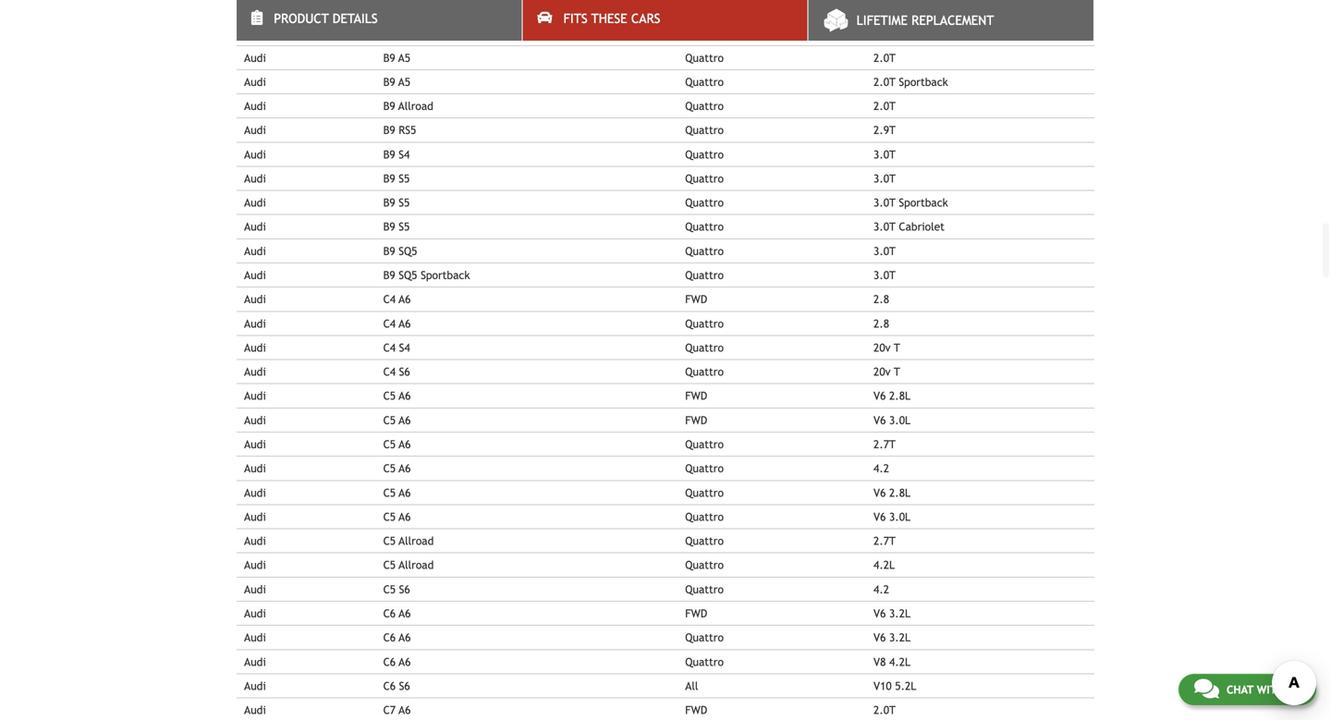 Task type: locate. For each thing, give the bounding box(es) containing it.
1 vertical spatial s6
[[399, 583, 410, 596]]

20v
[[874, 341, 891, 354], [874, 365, 891, 378]]

these
[[592, 11, 628, 26]]

0 vertical spatial 3.0l
[[890, 414, 911, 427]]

20v for c4 s4
[[874, 341, 891, 354]]

v6 3.2l for fwd
[[874, 607, 911, 620]]

b9 a5 down b9 a4
[[383, 51, 411, 64]]

3 quattro from the top
[[686, 75, 724, 88]]

3 b9 s5 from the top
[[383, 220, 410, 233]]

19 audi from the top
[[244, 438, 266, 451]]

12 quattro from the top
[[686, 317, 724, 330]]

1 2.8 from the top
[[874, 293, 890, 306]]

b9 s5 for sportback
[[383, 196, 410, 209]]

1 vertical spatial v6 3.2l
[[874, 631, 911, 644]]

24 audi from the top
[[244, 559, 266, 572]]

0 vertical spatial c4 a6
[[383, 293, 411, 306]]

3 3.0t from the top
[[874, 196, 896, 209]]

6 c5 from the top
[[383, 510, 396, 523]]

0 vertical spatial sportback
[[899, 75, 949, 88]]

lifetime
[[857, 13, 908, 28]]

c4 s4
[[383, 341, 410, 354]]

1 vertical spatial t
[[894, 365, 901, 378]]

allroad for 2.7t
[[399, 535, 434, 548]]

5 3.0t from the top
[[874, 245, 896, 257]]

1 vertical spatial sq5
[[399, 269, 418, 282]]

4 c5 a6 from the top
[[383, 462, 411, 475]]

3 c5 from the top
[[383, 438, 396, 451]]

2 3.2l from the top
[[890, 631, 911, 644]]

fits these cars link
[[523, 0, 808, 41]]

c6
[[383, 607, 396, 620], [383, 631, 396, 644], [383, 656, 396, 668], [383, 680, 396, 693]]

1 sq5 from the top
[[399, 245, 418, 257]]

4 2.0t from the top
[[874, 75, 896, 88]]

2.7t
[[874, 438, 896, 451], [874, 535, 896, 548]]

8 a6 from the top
[[399, 510, 411, 523]]

0 vertical spatial s6
[[399, 365, 410, 378]]

a5 down a4 at the left top
[[399, 51, 411, 64]]

0 vertical spatial s4
[[399, 148, 410, 161]]

1 quattro from the top
[[686, 27, 724, 40]]

0 vertical spatial 20v t
[[874, 341, 901, 354]]

2 c5 allroad from the top
[[383, 559, 434, 572]]

c7 a6
[[383, 704, 411, 717]]

b9 a5 for 2.0t
[[383, 51, 411, 64]]

c5 a6
[[383, 390, 411, 403], [383, 414, 411, 427], [383, 438, 411, 451], [383, 462, 411, 475], [383, 486, 411, 499], [383, 510, 411, 523]]

0 vertical spatial 4.2
[[874, 462, 890, 475]]

2 vertical spatial c6 a6
[[383, 656, 411, 668]]

1 vertical spatial s5
[[399, 196, 410, 209]]

1 4.2 from the top
[[874, 462, 890, 475]]

1 b9 s5 from the top
[[383, 172, 410, 185]]

3 s5 from the top
[[399, 220, 410, 233]]

20v t
[[874, 341, 901, 354], [874, 365, 901, 378]]

fits these cars
[[564, 11, 661, 26]]

20 audi from the top
[[244, 462, 266, 475]]

1 vertical spatial 20v t
[[874, 365, 901, 378]]

1 v6 2.8l from the top
[[874, 390, 911, 403]]

3.2l
[[890, 607, 911, 620], [890, 631, 911, 644]]

3.2l for fwd
[[890, 607, 911, 620]]

product details
[[274, 11, 378, 26]]

2 a6 from the top
[[399, 317, 411, 330]]

v8 4.2l
[[874, 656, 911, 668]]

t
[[894, 341, 901, 354], [894, 365, 901, 378]]

3 s6 from the top
[[399, 680, 410, 693]]

sq5 up b9 sq5 sportback
[[399, 245, 418, 257]]

fwd
[[686, 293, 708, 306], [686, 390, 708, 403], [686, 414, 708, 427], [686, 607, 708, 620], [686, 704, 708, 717]]

0 vertical spatial v6 3.0l
[[874, 414, 911, 427]]

2.8l for fwd
[[890, 390, 911, 403]]

0 vertical spatial c5 allroad
[[383, 535, 434, 548]]

0 vertical spatial a5
[[399, 51, 411, 64]]

6 quattro from the top
[[686, 148, 724, 161]]

1 c4 a6 from the top
[[383, 293, 411, 306]]

b9 s5
[[383, 172, 410, 185], [383, 196, 410, 209], [383, 220, 410, 233]]

0 vertical spatial v6 3.2l
[[874, 607, 911, 620]]

1 vertical spatial a5
[[399, 75, 411, 88]]

5 a6 from the top
[[399, 438, 411, 451]]

b9 allroad
[[383, 99, 434, 112]]

c6 a6
[[383, 607, 411, 620], [383, 631, 411, 644], [383, 656, 411, 668]]

t for s4
[[894, 341, 901, 354]]

2 sq5 from the top
[[399, 269, 418, 282]]

2.0t
[[874, 3, 896, 16], [874, 27, 896, 40], [874, 51, 896, 64], [874, 75, 896, 88], [874, 99, 896, 112], [874, 704, 896, 717]]

1 vertical spatial s4
[[399, 341, 410, 354]]

4.2l
[[874, 559, 895, 572], [890, 656, 911, 668]]

2 t from the top
[[894, 365, 901, 378]]

a5
[[399, 51, 411, 64], [399, 75, 411, 88]]

0 vertical spatial 2.7t
[[874, 438, 896, 451]]

1 3.0t from the top
[[874, 148, 896, 161]]

1 vertical spatial b9 a5
[[383, 75, 411, 88]]

2.8
[[874, 293, 890, 306], [874, 317, 890, 330]]

23 quattro from the top
[[686, 656, 724, 668]]

b9 a5
[[383, 51, 411, 64], [383, 75, 411, 88]]

s4 for c4 s4
[[399, 341, 410, 354]]

c4 down c4 s4
[[383, 365, 396, 378]]

6 2.0t from the top
[[874, 704, 896, 717]]

2 vertical spatial s5
[[399, 220, 410, 233]]

details
[[333, 11, 378, 26]]

s4
[[399, 148, 410, 161], [399, 341, 410, 354]]

2 2.8l from the top
[[890, 486, 911, 499]]

c4 up c4 s6
[[383, 341, 396, 354]]

1 vertical spatial 3.2l
[[890, 631, 911, 644]]

a5 for 2.0t
[[399, 51, 411, 64]]

s6
[[399, 365, 410, 378], [399, 583, 410, 596], [399, 680, 410, 693]]

b9 a4
[[383, 27, 411, 40]]

chat
[[1227, 683, 1254, 696]]

b9 sq5 sportback
[[383, 269, 470, 282]]

c5
[[383, 390, 396, 403], [383, 414, 396, 427], [383, 438, 396, 451], [383, 462, 396, 475], [383, 486, 396, 499], [383, 510, 396, 523], [383, 535, 396, 548], [383, 559, 396, 572], [383, 583, 396, 596]]

0 vertical spatial 2.8l
[[890, 390, 911, 403]]

1 vertical spatial v6 2.8l
[[874, 486, 911, 499]]

13 quattro from the top
[[686, 341, 724, 354]]

0 vertical spatial v6 2.8l
[[874, 390, 911, 403]]

2.8l
[[890, 390, 911, 403], [890, 486, 911, 499]]

11 b9 from the top
[[383, 269, 396, 282]]

fwd for 2.8l
[[686, 390, 708, 403]]

b9 a5 up b9 allroad
[[383, 75, 411, 88]]

6 a6 from the top
[[399, 462, 411, 475]]

s5 for cabriolet
[[399, 220, 410, 233]]

fwd for 3.2l
[[686, 607, 708, 620]]

6 v6 from the top
[[874, 631, 886, 644]]

17 quattro from the top
[[686, 486, 724, 499]]

3 a6 from the top
[[399, 390, 411, 403]]

5 b9 from the top
[[383, 124, 396, 137]]

b9 a5 for 2.0t sportback
[[383, 75, 411, 88]]

1 vertical spatial c6 a6
[[383, 631, 411, 644]]

v6 3.2l
[[874, 607, 911, 620], [874, 631, 911, 644]]

1 a5 from the top
[[399, 51, 411, 64]]

2 v6 2.8l from the top
[[874, 486, 911, 499]]

v6 3.0l
[[874, 414, 911, 427], [874, 510, 911, 523]]

1 vertical spatial allroad
[[399, 535, 434, 548]]

v6 2.8l
[[874, 390, 911, 403], [874, 486, 911, 499]]

0 vertical spatial 20v
[[874, 341, 891, 354]]

2 3.0l from the top
[[890, 510, 911, 523]]

chat with us
[[1227, 683, 1301, 696]]

2 20v from the top
[[874, 365, 891, 378]]

30 audi from the top
[[244, 704, 266, 717]]

0 vertical spatial 4.2l
[[874, 559, 895, 572]]

9 b9 from the top
[[383, 220, 396, 233]]

sportback
[[899, 75, 949, 88], [899, 196, 949, 209], [421, 269, 470, 282]]

with
[[1257, 683, 1285, 696]]

a5 up b9 allroad
[[399, 75, 411, 88]]

19 quattro from the top
[[686, 535, 724, 548]]

9 c5 from the top
[[383, 583, 396, 596]]

5.2l
[[896, 680, 917, 693]]

2 v6 3.0l from the top
[[874, 510, 911, 523]]

c4 a6 down b9 sq5 sportback
[[383, 293, 411, 306]]

c4 s6
[[383, 365, 410, 378]]

fwd for 3.0l
[[686, 414, 708, 427]]

0 vertical spatial t
[[894, 341, 901, 354]]

1 2.0t from the top
[[874, 3, 896, 16]]

1 vertical spatial 20v
[[874, 365, 891, 378]]

27 audi from the top
[[244, 631, 266, 644]]

3 b9 from the top
[[383, 75, 396, 88]]

product details link
[[237, 0, 522, 41]]

1 vertical spatial v6 3.0l
[[874, 510, 911, 523]]

0 vertical spatial s5
[[399, 172, 410, 185]]

2 vertical spatial s6
[[399, 680, 410, 693]]

12 a6 from the top
[[399, 704, 411, 717]]

1 vertical spatial 4.2
[[874, 583, 890, 596]]

1 vertical spatial c4 a6
[[383, 317, 411, 330]]

2 c4 a6 from the top
[[383, 317, 411, 330]]

sq5
[[399, 245, 418, 257], [399, 269, 418, 282]]

10 a6 from the top
[[399, 631, 411, 644]]

20v t for c4 s4
[[874, 341, 901, 354]]

2 2.0t from the top
[[874, 27, 896, 40]]

1 vertical spatial 3.0l
[[890, 510, 911, 523]]

0 vertical spatial sq5
[[399, 245, 418, 257]]

b9
[[383, 27, 396, 40], [383, 51, 396, 64], [383, 75, 396, 88], [383, 99, 396, 112], [383, 124, 396, 137], [383, 148, 396, 161], [383, 172, 396, 185], [383, 196, 396, 209], [383, 220, 396, 233], [383, 245, 396, 257], [383, 269, 396, 282]]

c4 down b9 sq5 sportback
[[383, 293, 396, 306]]

2 s4 from the top
[[399, 341, 410, 354]]

c5 allroad
[[383, 535, 434, 548], [383, 559, 434, 572]]

2.7t for c5 a6
[[874, 438, 896, 451]]

1 vertical spatial 2.7t
[[874, 535, 896, 548]]

2 4.2 from the top
[[874, 583, 890, 596]]

a5 for 2.0t sportback
[[399, 75, 411, 88]]

1 vertical spatial b9 s5
[[383, 196, 410, 209]]

1 2.7t from the top
[[874, 438, 896, 451]]

1 vertical spatial sportback
[[899, 196, 949, 209]]

0 vertical spatial 2.8
[[874, 293, 890, 306]]

1 s6 from the top
[[399, 365, 410, 378]]

4 a6 from the top
[[399, 414, 411, 427]]

4.2
[[874, 462, 890, 475], [874, 583, 890, 596]]

t for s6
[[894, 365, 901, 378]]

quattro
[[686, 27, 724, 40], [686, 51, 724, 64], [686, 75, 724, 88], [686, 99, 724, 112], [686, 124, 724, 137], [686, 148, 724, 161], [686, 172, 724, 185], [686, 196, 724, 209], [686, 220, 724, 233], [686, 245, 724, 257], [686, 269, 724, 282], [686, 317, 724, 330], [686, 341, 724, 354], [686, 365, 724, 378], [686, 438, 724, 451], [686, 462, 724, 475], [686, 486, 724, 499], [686, 510, 724, 523], [686, 535, 724, 548], [686, 559, 724, 572], [686, 583, 724, 596], [686, 631, 724, 644], [686, 656, 724, 668]]

rs5
[[399, 124, 416, 137]]

2.0t for b9 a5
[[874, 51, 896, 64]]

sq5 down b9 sq5
[[399, 269, 418, 282]]

a6
[[399, 293, 411, 306], [399, 317, 411, 330], [399, 390, 411, 403], [399, 414, 411, 427], [399, 438, 411, 451], [399, 462, 411, 475], [399, 486, 411, 499], [399, 510, 411, 523], [399, 607, 411, 620], [399, 631, 411, 644], [399, 656, 411, 668], [399, 704, 411, 717]]

chat with us link
[[1179, 674, 1317, 706]]

allroad
[[399, 99, 434, 112], [399, 535, 434, 548], [399, 559, 434, 572]]

23 audi from the top
[[244, 535, 266, 548]]

2 s5 from the top
[[399, 196, 410, 209]]

2 v6 3.2l from the top
[[874, 631, 911, 644]]

20v t for c4 s6
[[874, 365, 901, 378]]

s4 up c4 s6
[[399, 341, 410, 354]]

s4 down rs5 at the top of the page
[[399, 148, 410, 161]]

v10
[[874, 680, 892, 693]]

audi
[[244, 3, 266, 16], [244, 27, 266, 40], [244, 51, 266, 64], [244, 75, 266, 88], [244, 99, 266, 112], [244, 124, 266, 137], [244, 148, 266, 161], [244, 172, 266, 185], [244, 196, 266, 209], [244, 220, 266, 233], [244, 245, 266, 257], [244, 269, 266, 282], [244, 293, 266, 306], [244, 317, 266, 330], [244, 341, 266, 354], [244, 365, 266, 378], [244, 390, 266, 403], [244, 414, 266, 427], [244, 438, 266, 451], [244, 462, 266, 475], [244, 486, 266, 499], [244, 510, 266, 523], [244, 535, 266, 548], [244, 559, 266, 572], [244, 583, 266, 596], [244, 607, 266, 620], [244, 631, 266, 644], [244, 656, 266, 668], [244, 680, 266, 693], [244, 704, 266, 717]]

c7
[[383, 704, 396, 717]]

2 vertical spatial b9 s5
[[383, 220, 410, 233]]

1 b9 a5 from the top
[[383, 51, 411, 64]]

c4 a6
[[383, 293, 411, 306], [383, 317, 411, 330]]

0 vertical spatial 3.2l
[[890, 607, 911, 620]]

c5 s6
[[383, 583, 410, 596]]

1 s4 from the top
[[399, 148, 410, 161]]

2.0t for b9 a4
[[874, 27, 896, 40]]

0 vertical spatial c6 a6
[[383, 607, 411, 620]]

c4 up c4 s4
[[383, 317, 396, 330]]

c4 a6 up c4 s4
[[383, 317, 411, 330]]

3.0l
[[890, 414, 911, 427], [890, 510, 911, 523]]

v6
[[874, 390, 886, 403], [874, 414, 886, 427], [874, 486, 886, 499], [874, 510, 886, 523], [874, 607, 886, 620], [874, 631, 886, 644]]

5 2.0t from the top
[[874, 99, 896, 112]]

1 vertical spatial 2.8
[[874, 317, 890, 330]]

0 vertical spatial b9 a5
[[383, 51, 411, 64]]

c5 allroad for 4.2l
[[383, 559, 434, 572]]

3.0t
[[874, 148, 896, 161], [874, 172, 896, 185], [874, 196, 896, 209], [874, 220, 896, 233], [874, 245, 896, 257], [874, 269, 896, 282]]

3.0t for b9 sq5
[[874, 245, 896, 257]]

2 vertical spatial allroad
[[399, 559, 434, 572]]

2.0t for c7 a6
[[874, 704, 896, 717]]

s5
[[399, 172, 410, 185], [399, 196, 410, 209], [399, 220, 410, 233]]

16 quattro from the top
[[686, 462, 724, 475]]

s5 for sportback
[[399, 196, 410, 209]]

0 vertical spatial b9 s5
[[383, 172, 410, 185]]

1 20v from the top
[[874, 341, 891, 354]]

c4
[[383, 293, 396, 306], [383, 317, 396, 330], [383, 341, 396, 354], [383, 365, 396, 378]]

9 quattro from the top
[[686, 220, 724, 233]]

2.0t sportback
[[874, 75, 949, 88]]

6 3.0t from the top
[[874, 269, 896, 282]]

1 vertical spatial 2.8l
[[890, 486, 911, 499]]

sportback for 2.0t sportback
[[899, 75, 949, 88]]

8 audi from the top
[[244, 172, 266, 185]]

2 c6 a6 from the top
[[383, 631, 411, 644]]

8 b9 from the top
[[383, 196, 396, 209]]

1 vertical spatial c5 allroad
[[383, 559, 434, 572]]

0 vertical spatial allroad
[[399, 99, 434, 112]]

b9 s4
[[383, 148, 410, 161]]

fits
[[564, 11, 588, 26]]

20v for c4 s6
[[874, 365, 891, 378]]



Task type: vqa. For each thing, say whether or not it's contained in the screenshot.
right opportunities.
no



Task type: describe. For each thing, give the bounding box(es) containing it.
allroad for 2.0t
[[399, 99, 434, 112]]

v8
[[874, 656, 886, 668]]

7 audi from the top
[[244, 148, 266, 161]]

5 c5 a6 from the top
[[383, 486, 411, 499]]

5 c5 from the top
[[383, 486, 396, 499]]

replacement
[[912, 13, 995, 28]]

1 fwd from the top
[[686, 293, 708, 306]]

v10 5.2l
[[874, 680, 917, 693]]

12 audi from the top
[[244, 269, 266, 282]]

29 audi from the top
[[244, 680, 266, 693]]

2 vertical spatial sportback
[[421, 269, 470, 282]]

3.0l for fwd
[[890, 414, 911, 427]]

4 v6 from the top
[[874, 510, 886, 523]]

product
[[274, 11, 329, 26]]

s6 for c4 s6
[[399, 365, 410, 378]]

9 audi from the top
[[244, 196, 266, 209]]

us
[[1288, 683, 1301, 696]]

28 audi from the top
[[244, 656, 266, 668]]

11 audi from the top
[[244, 245, 266, 257]]

1 vertical spatial 4.2l
[[890, 656, 911, 668]]

2 c4 from the top
[[383, 317, 396, 330]]

4 audi from the top
[[244, 75, 266, 88]]

22 audi from the top
[[244, 510, 266, 523]]

1 c6 from the top
[[383, 607, 396, 620]]

11 a6 from the top
[[399, 656, 411, 668]]

v6 3.2l for quattro
[[874, 631, 911, 644]]

3.0t for b9 s5
[[874, 172, 896, 185]]

sportback for 3.0t  sportback
[[899, 196, 949, 209]]

1 c5 from the top
[[383, 390, 396, 403]]

4 3.0t from the top
[[874, 220, 896, 233]]

4 c4 from the top
[[383, 365, 396, 378]]

10 audi from the top
[[244, 220, 266, 233]]

6 c5 a6 from the top
[[383, 510, 411, 523]]

2 audi from the top
[[244, 27, 266, 40]]

22 quattro from the top
[[686, 631, 724, 644]]

sq5 for b9 sq5 sportback
[[399, 269, 418, 282]]

1 a6 from the top
[[399, 293, 411, 306]]

c4 a6 for fwd
[[383, 293, 411, 306]]

14 audi from the top
[[244, 317, 266, 330]]

v6 3.0l for quattro
[[874, 510, 911, 523]]

3.0t for b9 s4
[[874, 148, 896, 161]]

20 quattro from the top
[[686, 559, 724, 572]]

1 c4 from the top
[[383, 293, 396, 306]]

4 c5 from the top
[[383, 462, 396, 475]]

7 quattro from the top
[[686, 172, 724, 185]]

1 c6 a6 from the top
[[383, 607, 411, 620]]

26 audi from the top
[[244, 607, 266, 620]]

21 quattro from the top
[[686, 583, 724, 596]]

8 quattro from the top
[[686, 196, 724, 209]]

3.0l for quattro
[[890, 510, 911, 523]]

a4
[[399, 27, 411, 40]]

4 b9 from the top
[[383, 99, 396, 112]]

2.0t for b9 allroad
[[874, 99, 896, 112]]

all
[[686, 680, 699, 693]]

v6 2.8l for quattro
[[874, 486, 911, 499]]

10 quattro from the top
[[686, 245, 724, 257]]

3 c4 from the top
[[383, 341, 396, 354]]

allroad for 4.2l
[[399, 559, 434, 572]]

3 c5 a6 from the top
[[383, 438, 411, 451]]

4 quattro from the top
[[686, 99, 724, 112]]

2.8 for fwd
[[874, 293, 890, 306]]

2 c6 from the top
[[383, 631, 396, 644]]

s4 for b9 s4
[[399, 148, 410, 161]]

6 audi from the top
[[244, 124, 266, 137]]

6 b9 from the top
[[383, 148, 396, 161]]

13 audi from the top
[[244, 293, 266, 306]]

18 audi from the top
[[244, 414, 266, 427]]

21 audi from the top
[[244, 486, 266, 499]]

3 audi from the top
[[244, 51, 266, 64]]

10 b9 from the top
[[383, 245, 396, 257]]

3.2l for quattro
[[890, 631, 911, 644]]

v6 2.8l for fwd
[[874, 390, 911, 403]]

cabriolet
[[899, 220, 945, 233]]

3.0t cabriolet
[[874, 220, 945, 233]]

7 a6 from the top
[[399, 486, 411, 499]]

3.0t for b9 sq5 sportback
[[874, 269, 896, 282]]

s6 for c5 s6
[[399, 583, 410, 596]]

2 c5 from the top
[[383, 414, 396, 427]]

1 b9 from the top
[[383, 27, 396, 40]]

25 audi from the top
[[244, 583, 266, 596]]

4 c6 from the top
[[383, 680, 396, 693]]

b9 sq5
[[383, 245, 418, 257]]

c6 s6
[[383, 680, 410, 693]]

15 audi from the top
[[244, 341, 266, 354]]

2.9t
[[874, 124, 896, 137]]

b9 rs5
[[383, 124, 416, 137]]

v6 3.0l for fwd
[[874, 414, 911, 427]]

4.2 for c5 s6
[[874, 583, 890, 596]]

lifetime replacement
[[857, 13, 995, 28]]

5 audi from the top
[[244, 99, 266, 112]]

sq5 for b9 sq5
[[399, 245, 418, 257]]

1 audi from the top
[[244, 3, 266, 16]]

2.8l for quattro
[[890, 486, 911, 499]]

lifetime replacement link
[[809, 0, 1094, 41]]

2 v6 from the top
[[874, 414, 886, 427]]

c4 a6 for quattro
[[383, 317, 411, 330]]

1 c5 a6 from the top
[[383, 390, 411, 403]]

7 c5 from the top
[[383, 535, 396, 548]]

15 quattro from the top
[[686, 438, 724, 451]]

c5 allroad for 2.7t
[[383, 535, 434, 548]]

s6 for c6 s6
[[399, 680, 410, 693]]

3 c6 from the top
[[383, 656, 396, 668]]

2 b9 from the top
[[383, 51, 396, 64]]

5 quattro from the top
[[686, 124, 724, 137]]

3.0t  sportback
[[874, 196, 949, 209]]

16 audi from the top
[[244, 365, 266, 378]]

11 quattro from the top
[[686, 269, 724, 282]]

5 v6 from the top
[[874, 607, 886, 620]]

7 b9 from the top
[[383, 172, 396, 185]]

2.7t for c5 allroad
[[874, 535, 896, 548]]

cars
[[632, 11, 661, 26]]

9 a6 from the top
[[399, 607, 411, 620]]

comments image
[[1195, 678, 1220, 700]]

b9 s5 for cabriolet
[[383, 220, 410, 233]]

14 quattro from the top
[[686, 365, 724, 378]]

4.2 for c5 a6
[[874, 462, 890, 475]]

2 c5 a6 from the top
[[383, 414, 411, 427]]

2.8 for quattro
[[874, 317, 890, 330]]

3 c6 a6 from the top
[[383, 656, 411, 668]]



